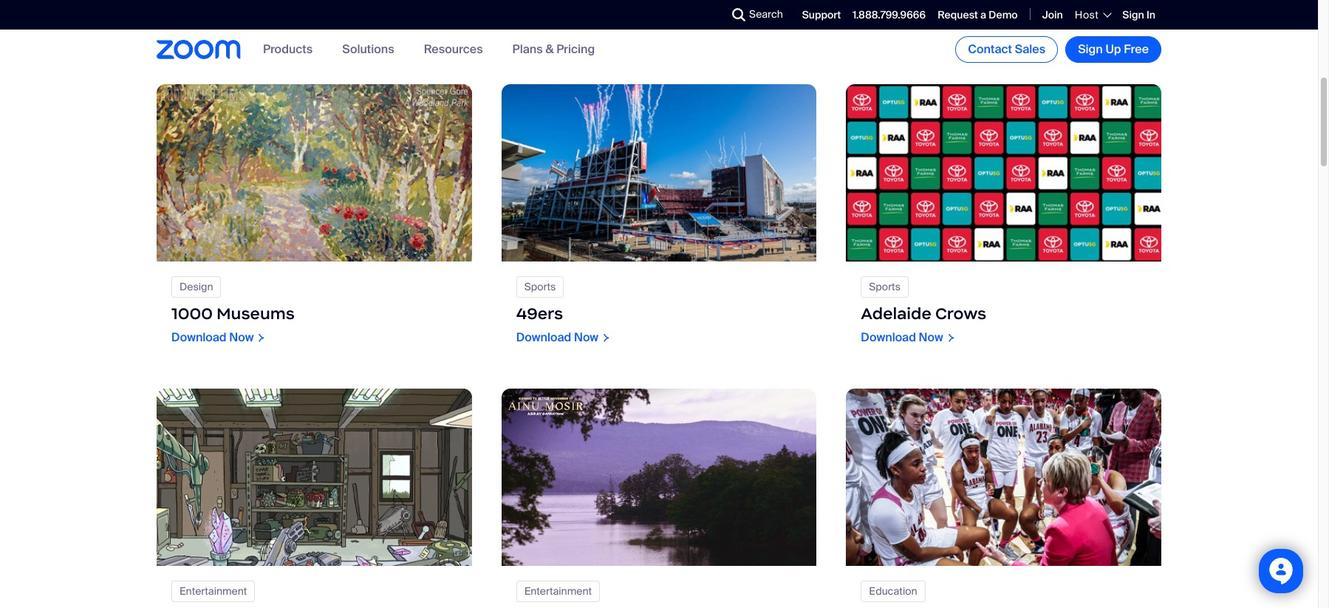 Task type: describe. For each thing, give the bounding box(es) containing it.
plans & pricing link
[[512, 42, 595, 57]]

pricing
[[557, 42, 595, 57]]

2 entertainment link from the left
[[501, 389, 817, 608]]

&
[[546, 42, 554, 57]]

sign for sign up free
[[1078, 41, 1103, 57]]

resources
[[424, 42, 483, 57]]

solutions button
[[342, 42, 394, 57]]

contact sales
[[968, 41, 1046, 57]]

search
[[749, 7, 783, 21]]

plans
[[512, 42, 543, 57]]

in
[[1147, 8, 1156, 21]]

request a demo
[[938, 8, 1018, 21]]

contact
[[968, 41, 1012, 57]]

adelaide crows image
[[846, 84, 1161, 262]]

1000
[[171, 304, 213, 324]]

download for 1000
[[171, 330, 227, 345]]

sales
[[1015, 41, 1046, 57]]

entertainment for 1st entertainment link from the right
[[524, 585, 592, 598]]

products button
[[263, 42, 313, 57]]

request
[[938, 8, 978, 21]]

crows
[[935, 304, 987, 324]]

free
[[1124, 41, 1149, 57]]

join link
[[1042, 8, 1063, 21]]

sign in
[[1123, 8, 1156, 21]]

1.888.799.9666 link
[[853, 8, 926, 21]]

resources button
[[424, 42, 483, 57]]

sign up free link
[[1066, 36, 1162, 63]]

sign in link
[[1123, 8, 1156, 21]]

host button
[[1075, 8, 1111, 21]]

education
[[869, 585, 917, 598]]

products
[[263, 42, 313, 57]]

sports for 49ers
[[524, 280, 556, 293]]

solutions
[[342, 42, 394, 57]]



Task type: vqa. For each thing, say whether or not it's contained in the screenshot.
rightmost Read now
no



Task type: locate. For each thing, give the bounding box(es) containing it.
download down adelaide
[[861, 330, 916, 345]]

design
[[180, 280, 213, 293]]

2 horizontal spatial now
[[919, 330, 943, 345]]

2 sports from the left
[[524, 280, 556, 293]]

1 entertainment link from the left
[[157, 389, 472, 608]]

support
[[802, 8, 841, 21]]

join
[[1042, 8, 1063, 21]]

None text field
[[157, 0, 820, 10]]

download inside 1000 museums download now
[[171, 330, 227, 345]]

demo
[[989, 8, 1018, 21]]

sports
[[869, 280, 901, 293], [524, 280, 556, 293]]

adelaide crows download now
[[861, 304, 987, 345]]

0 horizontal spatial download
[[171, 330, 227, 345]]

1 horizontal spatial sign
[[1123, 8, 1144, 21]]

museums
[[216, 304, 295, 324]]

2 download from the left
[[861, 330, 916, 345]]

1 sports from the left
[[869, 280, 901, 293]]

download inside "49ers download now"
[[516, 330, 571, 345]]

None search field
[[678, 3, 736, 27]]

entertainment for first entertainment link
[[180, 585, 247, 598]]

0 vertical spatial sign
[[1123, 8, 1144, 21]]

a
[[981, 8, 986, 21]]

plans & pricing
[[512, 42, 595, 57]]

sign for sign in
[[1123, 8, 1144, 21]]

adelaide
[[861, 304, 932, 324]]

up
[[1106, 41, 1121, 57]]

3 download from the left
[[516, 330, 571, 345]]

2 now from the left
[[919, 330, 943, 345]]

ainu mosir image
[[501, 389, 817, 566]]

1 entertainment from the left
[[180, 585, 247, 598]]

0 horizontal spatial entertainment
[[180, 585, 247, 598]]

download inside adelaide crows download now
[[861, 330, 916, 345]]

2 entertainment from the left
[[524, 585, 592, 598]]

now
[[229, 330, 254, 345], [919, 330, 943, 345], [574, 330, 599, 345]]

1 download from the left
[[171, 330, 227, 345]]

1 horizontal spatial entertainment
[[524, 585, 592, 598]]

sign
[[1123, 8, 1144, 21], [1078, 41, 1103, 57]]

3 now from the left
[[574, 330, 599, 345]]

support link
[[802, 8, 841, 21]]

sports up adelaide
[[869, 280, 901, 293]]

now for crows
[[919, 330, 943, 345]]

download down 1000
[[171, 330, 227, 345]]

entertainment
[[180, 585, 247, 598], [524, 585, 592, 598]]

download for adelaide
[[861, 330, 916, 345]]

alabama athletics image
[[846, 389, 1161, 566]]

1.888.799.9666
[[853, 8, 926, 21]]

sign left in
[[1123, 8, 1144, 21]]

host
[[1075, 8, 1099, 21]]

0 horizontal spatial sign
[[1078, 41, 1103, 57]]

1000 museums download now
[[171, 304, 295, 345]]

1 horizontal spatial entertainment link
[[501, 389, 817, 608]]

clear search image
[[801, 0, 817, 3]]

now for museums
[[229, 330, 254, 345]]

49ers image
[[501, 84, 817, 262]]

request a demo link
[[938, 8, 1018, 21]]

2 horizontal spatial download
[[861, 330, 916, 345]]

0 horizontal spatial entertainment link
[[157, 389, 472, 608]]

1 now from the left
[[229, 330, 254, 345]]

search image
[[732, 8, 746, 21], [732, 8, 746, 21]]

download
[[171, 330, 227, 345], [861, 330, 916, 345], [516, 330, 571, 345]]

education link
[[846, 389, 1161, 608]]

49ers
[[516, 304, 563, 324]]

now inside 1000 museums download now
[[229, 330, 254, 345]]

0 horizontal spatial now
[[229, 330, 254, 345]]

0 horizontal spatial sports
[[524, 280, 556, 293]]

sports up 49ers
[[524, 280, 556, 293]]

woodland park image
[[157, 84, 472, 262]]

download down 49ers
[[516, 330, 571, 345]]

now inside adelaide crows download now
[[919, 330, 943, 345]]

sign left up
[[1078, 41, 1103, 57]]

49ers download now
[[516, 304, 599, 345]]

sign up free
[[1078, 41, 1149, 57]]

sports for adelaide
[[869, 280, 901, 293]]

1 horizontal spatial sports
[[869, 280, 901, 293]]

zoom logo image
[[157, 40, 241, 59]]

adult swim image
[[157, 389, 472, 566]]

now inside "49ers download now"
[[574, 330, 599, 345]]

1 vertical spatial sign
[[1078, 41, 1103, 57]]

1 horizontal spatial now
[[574, 330, 599, 345]]

entertainment link
[[157, 389, 472, 608], [501, 389, 817, 608]]

contact sales link
[[956, 36, 1058, 63]]

1 horizontal spatial download
[[516, 330, 571, 345]]



